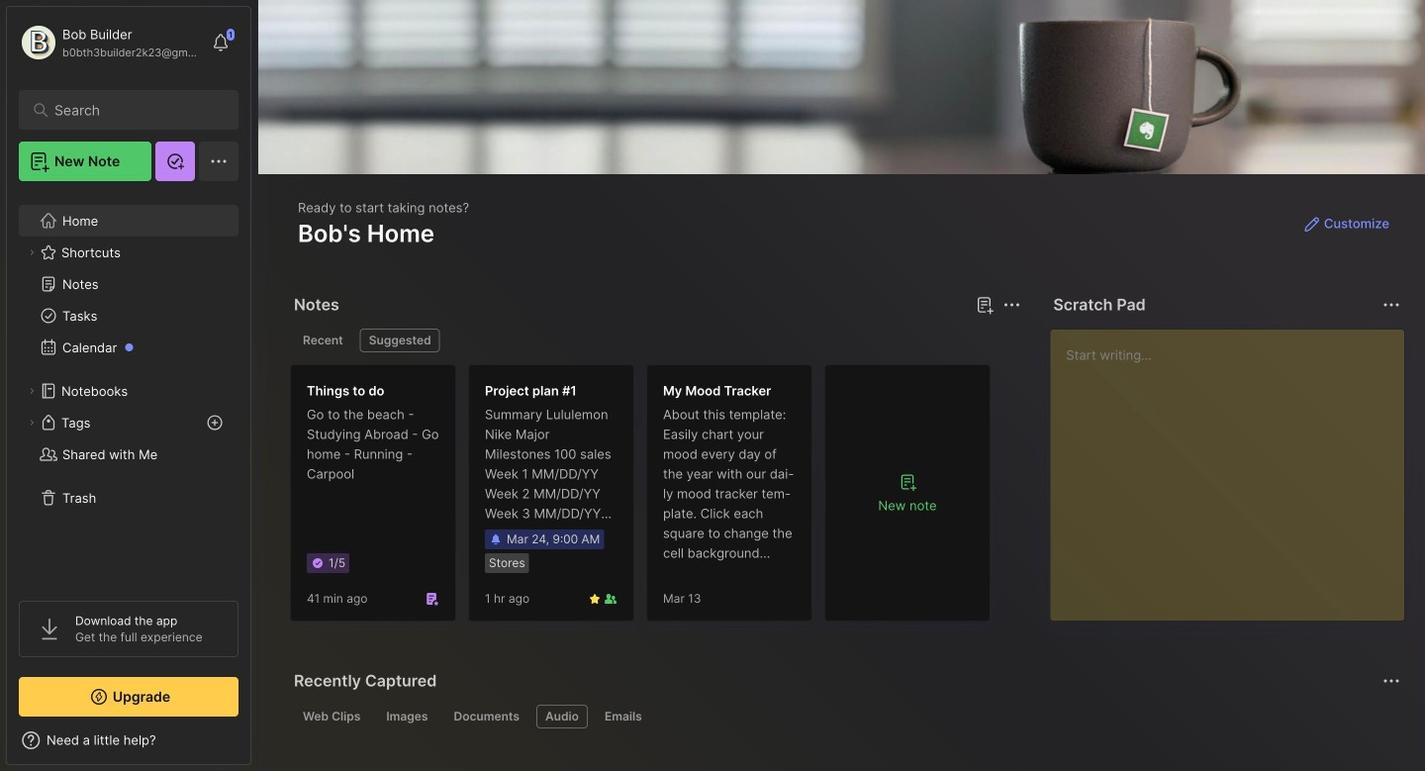Task type: vqa. For each thing, say whether or not it's contained in the screenshot.
The What'S New 'field'
yes



Task type: locate. For each thing, give the bounding box(es) containing it.
0 horizontal spatial more actions field
[[998, 291, 1026, 319]]

1 vertical spatial tab list
[[294, 705, 1398, 729]]

expand tags image
[[26, 417, 38, 429]]

2 more actions image from the left
[[1380, 293, 1404, 317]]

main element
[[0, 0, 257, 771]]

2 tab list from the top
[[294, 705, 1398, 729]]

1 more actions image from the left
[[1000, 293, 1024, 317]]

0 vertical spatial tab list
[[294, 329, 1018, 353]]

click to collapse image
[[250, 735, 265, 758]]

tree
[[7, 193, 251, 583]]

1 horizontal spatial more actions field
[[1378, 291, 1406, 319]]

expand notebooks image
[[26, 385, 38, 397]]

row group
[[290, 364, 1003, 634]]

tab list
[[294, 329, 1018, 353], [294, 705, 1398, 729]]

None search field
[[54, 98, 212, 122]]

0 horizontal spatial more actions image
[[1000, 293, 1024, 317]]

more actions image
[[1000, 293, 1024, 317], [1380, 293, 1404, 317]]

more actions image for second more actions field from right
[[1000, 293, 1024, 317]]

more actions image for first more actions field from the right
[[1380, 293, 1404, 317]]

More actions field
[[998, 291, 1026, 319], [1378, 291, 1406, 319]]

2 more actions field from the left
[[1378, 291, 1406, 319]]

1 horizontal spatial more actions image
[[1380, 293, 1404, 317]]

Account field
[[19, 23, 202, 62]]

tab
[[294, 329, 352, 353], [360, 329, 440, 353], [294, 705, 370, 729], [378, 705, 437, 729], [445, 705, 529, 729], [537, 705, 588, 729], [596, 705, 651, 729]]



Task type: describe. For each thing, give the bounding box(es) containing it.
tree inside main element
[[7, 193, 251, 583]]

WHAT'S NEW field
[[7, 725, 251, 756]]

Search text field
[[54, 101, 212, 120]]

Start writing… text field
[[1067, 330, 1404, 605]]

none search field inside main element
[[54, 98, 212, 122]]

1 more actions field from the left
[[998, 291, 1026, 319]]

1 tab list from the top
[[294, 329, 1018, 353]]



